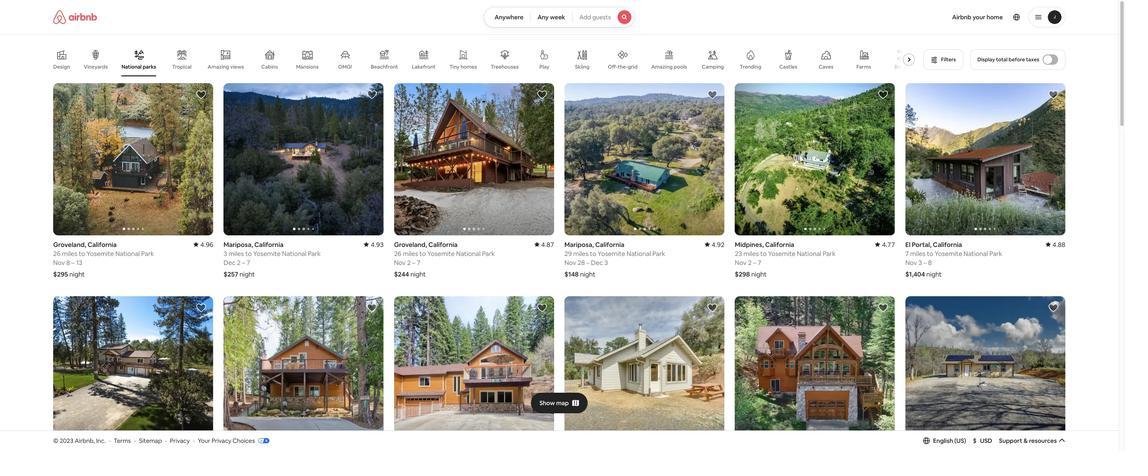 Task type: describe. For each thing, give the bounding box(es) containing it.
support
[[1000, 437, 1023, 445]]

national for mariposa, california 3 miles to yosemite national park dec 2 – 7 $257 night
[[282, 250, 307, 258]]

– for $148
[[587, 259, 590, 267]]

airbnb your home link
[[947, 8, 1009, 26]]

3 inside mariposa, california 29 miles to yosemite national park nov 28 – dec 3 $148 night
[[605, 259, 608, 267]]

map
[[557, 399, 569, 407]]

anywhere
[[495, 13, 524, 21]]

homes
[[461, 64, 477, 70]]

show
[[540, 399, 555, 407]]

english (us)
[[934, 437, 967, 445]]

caves
[[819, 64, 834, 70]]

views
[[230, 63, 244, 70]]

2 horizontal spatial add to wishlist: mariposa, california image
[[1049, 303, 1059, 313]]

any
[[538, 13, 549, 21]]

night for groveland, california 26 miles to yosemite national park nov 2 – 7 $244 night
[[411, 270, 426, 278]]

7 for 26 miles to yosemite national park
[[417, 259, 421, 267]]

park for midpines, california 23 miles to yosemite national park nov 2 – 7 $298 night
[[823, 250, 836, 258]]

airbnb your home
[[953, 13, 1003, 21]]

park inside el portal, california 7 miles to yosemite national park nov 3 – 8 $1,404 night
[[990, 250, 1003, 258]]

yosemite for 3
[[598, 250, 626, 258]]

support & resources
[[1000, 437, 1057, 445]]

before
[[1009, 56, 1026, 63]]

$257
[[224, 270, 238, 278]]

display total before taxes button
[[971, 49, 1066, 70]]

skiing
[[575, 64, 590, 70]]

any week
[[538, 13, 566, 21]]

$295
[[53, 270, 68, 278]]

mariposa, california 3 miles to yosemite national park dec 2 – 7 $257 night
[[224, 241, 321, 278]]

miles for $295
[[62, 250, 77, 258]]

4.87
[[542, 241, 554, 249]]

total
[[997, 56, 1008, 63]]

choices
[[233, 437, 255, 445]]

13
[[76, 259, 82, 267]]

week
[[550, 13, 566, 21]]

display
[[978, 56, 996, 63]]

26 for nov 2 – 7
[[394, 250, 402, 258]]

amazing views
[[208, 63, 244, 70]]

usd
[[981, 437, 993, 445]]

$1,404
[[906, 270, 926, 278]]

the-
[[618, 63, 628, 70]]

parks
[[143, 63, 156, 70]]

1 privacy from the left
[[170, 437, 190, 445]]

miles for $298
[[744, 250, 759, 258]]

night for midpines, california 23 miles to yosemite national park nov 2 – 7 $298 night
[[752, 270, 767, 278]]

boats
[[895, 64, 909, 70]]

– for $244
[[412, 259, 416, 267]]

add to wishlist: yosemite national park, california image
[[878, 303, 889, 313]]

tropical
[[172, 64, 192, 70]]

add to wishlist: mariposa, california image
[[196, 303, 207, 313]]

filters
[[942, 56, 956, 63]]

anywhere button
[[484, 7, 531, 27]]

lakefront
[[412, 64, 436, 70]]

design
[[53, 64, 70, 70]]

show map
[[540, 399, 569, 407]]

national inside group
[[122, 63, 142, 70]]

4.92 out of 5 average rating image
[[705, 241, 725, 249]]

4.96
[[200, 241, 213, 249]]

add guests
[[580, 13, 611, 21]]

groveland, california 26 miles to yosemite national park nov 8 – 13 $295 night
[[53, 241, 154, 278]]

4.96 out of 5 average rating image
[[194, 241, 213, 249]]

park for groveland, california 26 miles to yosemite national park nov 8 – 13 $295 night
[[141, 250, 154, 258]]

trending
[[740, 64, 762, 70]]

airbnb
[[953, 13, 972, 21]]

nov for $298
[[735, 259, 747, 267]]

4.93
[[371, 241, 384, 249]]

add to wishlist: el portal, california image
[[1049, 90, 1059, 100]]

$244
[[394, 270, 409, 278]]

4.92
[[712, 241, 725, 249]]

nov for $244
[[394, 259, 406, 267]]

4.77 out of 5 average rating image
[[876, 241, 896, 249]]

to for $298
[[761, 250, 767, 258]]

4.77
[[883, 241, 896, 249]]

national inside el portal, california 7 miles to yosemite national park nov 3 – 8 $1,404 night
[[964, 250, 989, 258]]

© 2023 airbnb, inc. ·
[[53, 437, 110, 445]]

mariposa, for 29
[[565, 241, 594, 249]]

play
[[540, 64, 550, 70]]

park for mariposa, california 3 miles to yosemite national park dec 2 – 7 $257 night
[[308, 250, 321, 258]]

0 horizontal spatial add to wishlist: midpines, california image
[[708, 303, 718, 313]]

castles
[[780, 64, 798, 70]]

your privacy choices
[[198, 437, 255, 445]]

treehouses
[[491, 64, 519, 70]]

your
[[973, 13, 986, 21]]

privacy link
[[170, 437, 190, 445]]

8 inside groveland, california 26 miles to yosemite national park nov 8 – 13 $295 night
[[66, 259, 70, 267]]

display total before taxes
[[978, 56, 1040, 63]]

8 inside el portal, california 7 miles to yosemite national park nov 3 – 8 $1,404 night
[[929, 259, 932, 267]]

english
[[934, 437, 954, 445]]

$148
[[565, 270, 579, 278]]

1 horizontal spatial add to wishlist: midpines, california image
[[878, 90, 889, 100]]

groveland, for 8
[[53, 241, 86, 249]]

vineyards
[[84, 64, 108, 70]]

midpines,
[[735, 241, 764, 249]]

3 inside el portal, california 7 miles to yosemite national park nov 3 – 8 $1,404 night
[[919, 259, 923, 267]]

groveland, california 26 miles to yosemite national park nov 2 – 7 $244 night
[[394, 241, 495, 278]]

national for groveland, california 26 miles to yosemite national park nov 8 – 13 $295 night
[[115, 250, 140, 258]]

camping
[[702, 64, 724, 70]]

night for mariposa, california 3 miles to yosemite national park dec 2 – 7 $257 night
[[240, 270, 255, 278]]

yosemite for $298
[[769, 250, 796, 258]]

7 for 23 miles to yosemite national park
[[758, 259, 762, 267]]

nov inside el portal, california 7 miles to yosemite national park nov 3 – 8 $1,404 night
[[906, 259, 918, 267]]

4 · from the left
[[193, 437, 195, 445]]

to for $295
[[79, 250, 85, 258]]

guests
[[593, 13, 611, 21]]

dec inside mariposa, california 3 miles to yosemite national park dec 2 – 7 $257 night
[[224, 259, 236, 267]]

to for 3
[[590, 250, 597, 258]]

2 for $257
[[237, 259, 241, 267]]

4.88
[[1053, 241, 1066, 249]]

26 for nov 8 – 13
[[53, 250, 61, 258]]

taxes
[[1027, 56, 1040, 63]]

– for $257
[[242, 259, 245, 267]]

home
[[987, 13, 1003, 21]]

$ usd
[[974, 437, 993, 445]]



Task type: locate. For each thing, give the bounding box(es) containing it.
add to wishlist: mariposa, california image for 4.92
[[708, 90, 718, 100]]

add to wishlist: yosemite national park, california image
[[367, 303, 377, 313]]

3 yosemite from the left
[[598, 250, 626, 258]]

4 nov from the left
[[394, 259, 406, 267]]

night
[[69, 270, 85, 278], [240, 270, 255, 278], [580, 270, 596, 278], [752, 270, 767, 278], [411, 270, 426, 278], [927, 270, 942, 278]]

park inside the midpines, california 23 miles to yosemite national park nov 2 – 7 $298 night
[[823, 250, 836, 258]]

night inside groveland, california 26 miles to yosemite national park nov 8 – 13 $295 night
[[69, 270, 85, 278]]

park inside mariposa, california 29 miles to yosemite national park nov 28 – dec 3 $148 night
[[653, 250, 666, 258]]

california for 3
[[596, 241, 625, 249]]

6 yosemite from the left
[[935, 250, 963, 258]]

farms
[[857, 64, 872, 70]]

omg!
[[338, 64, 352, 70]]

terms
[[114, 437, 131, 445]]

·
[[109, 437, 110, 445], [134, 437, 136, 445], [165, 437, 167, 445], [193, 437, 195, 445]]

1 night from the left
[[69, 270, 85, 278]]

night for groveland, california 26 miles to yosemite national park nov 8 – 13 $295 night
[[69, 270, 85, 278]]

nov inside mariposa, california 29 miles to yosemite national park nov 28 – dec 3 $148 night
[[565, 259, 577, 267]]

nov up $1,404
[[906, 259, 918, 267]]

mariposa, up $257
[[224, 241, 253, 249]]

add to wishlist: mariposa, california image
[[367, 90, 377, 100], [708, 90, 718, 100], [1049, 303, 1059, 313]]

to inside mariposa, california 3 miles to yosemite national park dec 2 – 7 $257 night
[[245, 250, 252, 258]]

2 up $257
[[237, 259, 241, 267]]

pools
[[674, 64, 687, 70]]

$298
[[735, 270, 750, 278]]

amazing left views at the top left
[[208, 63, 229, 70]]

0 horizontal spatial mariposa,
[[224, 241, 253, 249]]

0 horizontal spatial groveland,
[[53, 241, 86, 249]]

2 inside mariposa, california 3 miles to yosemite national park dec 2 – 7 $257 night
[[237, 259, 241, 267]]

– inside the midpines, california 23 miles to yosemite national park nov 2 – 7 $298 night
[[753, 259, 757, 267]]

miles inside mariposa, california 29 miles to yosemite national park nov 28 – dec 3 $148 night
[[574, 250, 589, 258]]

1 groveland, from the left
[[53, 241, 86, 249]]

– inside mariposa, california 3 miles to yosemite national park dec 2 – 7 $257 night
[[242, 259, 245, 267]]

2 horizontal spatial 3
[[919, 259, 923, 267]]

6 miles from the left
[[911, 250, 926, 258]]

park
[[141, 250, 154, 258], [308, 250, 321, 258], [653, 250, 666, 258], [823, 250, 836, 258], [482, 250, 495, 258], [990, 250, 1003, 258]]

to inside groveland, california 26 miles to yosemite national park nov 8 – 13 $295 night
[[79, 250, 85, 258]]

to inside the midpines, california 23 miles to yosemite national park nov 2 – 7 $298 night
[[761, 250, 767, 258]]

miles
[[62, 250, 77, 258], [229, 250, 244, 258], [574, 250, 589, 258], [744, 250, 759, 258], [403, 250, 418, 258], [911, 250, 926, 258]]

nov for $148
[[565, 259, 577, 267]]

yosemite
[[87, 250, 114, 258], [253, 250, 281, 258], [598, 250, 626, 258], [769, 250, 796, 258], [428, 250, 455, 258], [935, 250, 963, 258]]

support & resources button
[[1000, 437, 1066, 445]]

california for $298
[[766, 241, 795, 249]]

&
[[1024, 437, 1028, 445]]

2 26 from the left
[[394, 250, 402, 258]]

profile element
[[646, 0, 1066, 34]]

sitemap link
[[139, 437, 162, 445]]

3 up $1,404
[[919, 259, 923, 267]]

1 · from the left
[[109, 437, 110, 445]]

filters button
[[924, 49, 964, 70]]

yosemite for $244
[[428, 250, 455, 258]]

midpines, california 23 miles to yosemite national park nov 2 – 7 $298 night
[[735, 241, 836, 278]]

inc.
[[96, 437, 106, 445]]

· left privacy link
[[165, 437, 167, 445]]

3
[[224, 250, 227, 258], [605, 259, 608, 267], [919, 259, 923, 267]]

miles up $244
[[403, 250, 418, 258]]

4 park from the left
[[823, 250, 836, 258]]

29
[[565, 250, 572, 258]]

1 california from the left
[[88, 241, 117, 249]]

23
[[735, 250, 743, 258]]

park for groveland, california 26 miles to yosemite national park nov 2 – 7 $244 night
[[482, 250, 495, 258]]

1 horizontal spatial 2
[[407, 259, 411, 267]]

5 yosemite from the left
[[428, 250, 455, 258]]

national inside the midpines, california 23 miles to yosemite national park nov 2 – 7 $298 night
[[797, 250, 822, 258]]

6 – from the left
[[924, 259, 927, 267]]

8 left 13
[[66, 259, 70, 267]]

nov inside groveland, california 26 miles to yosemite national park nov 8 – 13 $295 night
[[53, 259, 65, 267]]

3 – from the left
[[587, 259, 590, 267]]

miles for $257
[[229, 250, 244, 258]]

2 night from the left
[[240, 270, 255, 278]]

night inside el portal, california 7 miles to yosemite national park nov 3 – 8 $1,404 night
[[927, 270, 942, 278]]

to inside the "groveland, california 26 miles to yosemite national park nov 2 – 7 $244 night"
[[420, 250, 426, 258]]

amazing for amazing pools
[[652, 64, 673, 70]]

miles inside mariposa, california 3 miles to yosemite national park dec 2 – 7 $257 night
[[229, 250, 244, 258]]

amazing for amazing views
[[208, 63, 229, 70]]

to for $244
[[420, 250, 426, 258]]

park for mariposa, california 29 miles to yosemite national park nov 28 – dec 3 $148 night
[[653, 250, 666, 258]]

7 inside the "groveland, california 26 miles to yosemite national park nov 2 – 7 $244 night"
[[417, 259, 421, 267]]

california inside groveland, california 26 miles to yosemite national park nov 8 – 13 $295 night
[[88, 241, 117, 249]]

2 california from the left
[[255, 241, 284, 249]]

2
[[237, 259, 241, 267], [748, 259, 752, 267], [407, 259, 411, 267]]

7 inside el portal, california 7 miles to yosemite national park nov 3 – 8 $1,404 night
[[906, 250, 909, 258]]

3 up $257
[[224, 250, 227, 258]]

off-
[[608, 63, 618, 70]]

1 8 from the left
[[66, 259, 70, 267]]

miles down "portal,"
[[911, 250, 926, 258]]

your
[[198, 437, 210, 445]]

california inside the "groveland, california 26 miles to yosemite national park nov 2 – 7 $244 night"
[[429, 241, 458, 249]]

2 park from the left
[[308, 250, 321, 258]]

4 yosemite from the left
[[769, 250, 796, 258]]

2 mariposa, from the left
[[565, 241, 594, 249]]

0 horizontal spatial dec
[[224, 259, 236, 267]]

2 nov from the left
[[565, 259, 577, 267]]

groveland, up $244
[[394, 241, 427, 249]]

3 night from the left
[[580, 270, 596, 278]]

dec inside mariposa, california 29 miles to yosemite national park nov 28 – dec 3 $148 night
[[591, 259, 603, 267]]

5 miles from the left
[[403, 250, 418, 258]]

7 inside the midpines, california 23 miles to yosemite national park nov 2 – 7 $298 night
[[758, 259, 762, 267]]

yosemite inside the "groveland, california 26 miles to yosemite national park nov 2 – 7 $244 night"
[[428, 250, 455, 258]]

2 miles from the left
[[229, 250, 244, 258]]

night inside mariposa, california 3 miles to yosemite national park dec 2 – 7 $257 night
[[240, 270, 255, 278]]

2 up $244
[[407, 259, 411, 267]]

groveland,
[[53, 241, 86, 249], [394, 241, 427, 249]]

nov down 23
[[735, 259, 747, 267]]

resources
[[1030, 437, 1057, 445]]

mariposa, up '29'
[[565, 241, 594, 249]]

nov inside the "groveland, california 26 miles to yosemite national park nov 2 – 7 $244 night"
[[394, 259, 406, 267]]

26
[[53, 250, 61, 258], [394, 250, 402, 258]]

terms · sitemap · privacy ·
[[114, 437, 195, 445]]

any week button
[[531, 7, 573, 27]]

2 privacy from the left
[[212, 437, 231, 445]]

1 2 from the left
[[237, 259, 241, 267]]

3 california from the left
[[596, 241, 625, 249]]

1 horizontal spatial mariposa,
[[565, 241, 594, 249]]

nov up $295
[[53, 259, 65, 267]]

group containing national parks
[[53, 43, 919, 76]]

yosemite inside the midpines, california 23 miles to yosemite national park nov 2 – 7 $298 night
[[769, 250, 796, 258]]

yosemite inside mariposa, california 29 miles to yosemite national park nov 28 – dec 3 $148 night
[[598, 250, 626, 258]]

0 horizontal spatial 8
[[66, 259, 70, 267]]

1 to from the left
[[79, 250, 85, 258]]

– for $295
[[71, 259, 75, 267]]

1 horizontal spatial 3
[[605, 259, 608, 267]]

©
[[53, 437, 58, 445]]

to inside el portal, california 7 miles to yosemite national park nov 3 – 8 $1,404 night
[[927, 250, 934, 258]]

nov up $244
[[394, 259, 406, 267]]

california for $257
[[255, 241, 284, 249]]

1 horizontal spatial privacy
[[212, 437, 231, 445]]

add guests button
[[572, 7, 635, 27]]

night down 28
[[580, 270, 596, 278]]

– inside el portal, california 7 miles to yosemite national park nov 3 – 8 $1,404 night
[[924, 259, 927, 267]]

8
[[66, 259, 70, 267], [929, 259, 932, 267]]

2 for $244
[[407, 259, 411, 267]]

national inside the "groveland, california 26 miles to yosemite national park nov 2 – 7 $244 night"
[[456, 250, 481, 258]]

groveland, up 13
[[53, 241, 86, 249]]

2 groveland, from the left
[[394, 241, 427, 249]]

1 mariposa, from the left
[[224, 241, 253, 249]]

2 – from the left
[[242, 259, 245, 267]]

group
[[53, 43, 919, 76], [53, 83, 213, 235], [224, 83, 384, 235], [394, 83, 554, 235], [565, 83, 725, 235], [735, 83, 896, 235], [906, 83, 1066, 235], [53, 296, 213, 449], [224, 296, 384, 449], [394, 296, 554, 449], [565, 296, 725, 449], [735, 296, 896, 449], [906, 296, 1066, 449]]

2 2 from the left
[[748, 259, 752, 267]]

miles up $257
[[229, 250, 244, 258]]

national for mariposa, california 29 miles to yosemite national park nov 28 – dec 3 $148 night
[[627, 250, 651, 258]]

4 miles from the left
[[744, 250, 759, 258]]

1 park from the left
[[141, 250, 154, 258]]

nov down '29'
[[565, 259, 577, 267]]

6 night from the left
[[927, 270, 942, 278]]

– inside groveland, california 26 miles to yosemite national park nov 8 – 13 $295 night
[[71, 259, 75, 267]]

dec right 28
[[591, 259, 603, 267]]

4 california from the left
[[766, 241, 795, 249]]

night right $298
[[752, 270, 767, 278]]

california for $295
[[88, 241, 117, 249]]

amazing left pools
[[652, 64, 673, 70]]

1 horizontal spatial dec
[[591, 259, 603, 267]]

amazing
[[208, 63, 229, 70], [652, 64, 673, 70]]

3 to from the left
[[590, 250, 597, 258]]

miles up 28
[[574, 250, 589, 258]]

7
[[906, 250, 909, 258], [247, 259, 250, 267], [758, 259, 762, 267], [417, 259, 421, 267]]

add
[[580, 13, 591, 21]]

dec up $257
[[224, 259, 236, 267]]

groveland, inside the "groveland, california 26 miles to yosemite national park nov 2 – 7 $244 night"
[[394, 241, 427, 249]]

3 inside mariposa, california 3 miles to yosemite national park dec 2 – 7 $257 night
[[224, 250, 227, 258]]

california inside the midpines, california 23 miles to yosemite national park nov 2 – 7 $298 night
[[766, 241, 795, 249]]

to inside mariposa, california 29 miles to yosemite national park nov 28 – dec 3 $148 night
[[590, 250, 597, 258]]

1 vertical spatial add to wishlist: midpines, california image
[[708, 303, 718, 313]]

miles inside the "groveland, california 26 miles to yosemite national park nov 2 – 7 $244 night"
[[403, 250, 418, 258]]

3 · from the left
[[165, 437, 167, 445]]

1 horizontal spatial amazing
[[652, 64, 673, 70]]

tiny
[[450, 64, 460, 70]]

cabins
[[262, 64, 278, 70]]

yosemite inside groveland, california 26 miles to yosemite national park nov 8 – 13 $295 night
[[87, 250, 114, 258]]

· left your
[[193, 437, 195, 445]]

privacy left your
[[170, 437, 190, 445]]

– inside mariposa, california 29 miles to yosemite national park nov 28 – dec 3 $148 night
[[587, 259, 590, 267]]

national parks
[[122, 63, 156, 70]]

3 park from the left
[[653, 250, 666, 258]]

miles inside the midpines, california 23 miles to yosemite national park nov 2 – 7 $298 night
[[744, 250, 759, 258]]

el portal, california 7 miles to yosemite national park nov 3 – 8 $1,404 night
[[906, 241, 1003, 278]]

california inside el portal, california 7 miles to yosemite national park nov 3 – 8 $1,404 night
[[933, 241, 963, 249]]

to for $257
[[245, 250, 252, 258]]

4 to from the left
[[761, 250, 767, 258]]

yosemite inside el portal, california 7 miles to yosemite national park nov 3 – 8 $1,404 night
[[935, 250, 963, 258]]

1 dec from the left
[[224, 259, 236, 267]]

miles inside groveland, california 26 miles to yosemite national park nov 8 – 13 $295 night
[[62, 250, 77, 258]]

3 2 from the left
[[407, 259, 411, 267]]

groveland, inside groveland, california 26 miles to yosemite national park nov 8 – 13 $295 night
[[53, 241, 86, 249]]

5 nov from the left
[[906, 259, 918, 267]]

5 – from the left
[[412, 259, 416, 267]]

1 horizontal spatial add to wishlist: mariposa, california image
[[708, 90, 718, 100]]

english (us) button
[[923, 437, 967, 445]]

mariposa,
[[224, 241, 253, 249], [565, 241, 594, 249]]

park inside mariposa, california 3 miles to yosemite national park dec 2 – 7 $257 night
[[308, 250, 321, 258]]

mariposa, california 29 miles to yosemite national park nov 28 – dec 3 $148 night
[[565, 241, 666, 278]]

add to wishlist: mariposa, california image for 4.93
[[367, 90, 377, 100]]

california inside mariposa, california 3 miles to yosemite national park dec 2 – 7 $257 night
[[255, 241, 284, 249]]

4.93 out of 5 average rating image
[[364, 241, 384, 249]]

show map button
[[531, 393, 588, 414]]

7 for 3 miles to yosemite national park
[[247, 259, 250, 267]]

privacy
[[170, 437, 190, 445], [212, 437, 231, 445]]

2 to from the left
[[245, 250, 252, 258]]

2 up $298
[[748, 259, 752, 267]]

yosemite for $257
[[253, 250, 281, 258]]

el
[[906, 241, 911, 249]]

beachfront
[[371, 64, 398, 70]]

0 horizontal spatial amazing
[[208, 63, 229, 70]]

national for midpines, california 23 miles to yosemite national park nov 2 – 7 $298 night
[[797, 250, 822, 258]]

miles inside el portal, california 7 miles to yosemite national park nov 3 – 8 $1,404 night
[[911, 250, 926, 258]]

1 horizontal spatial 8
[[929, 259, 932, 267]]

national
[[122, 63, 142, 70], [115, 250, 140, 258], [282, 250, 307, 258], [627, 250, 651, 258], [797, 250, 822, 258], [456, 250, 481, 258], [964, 250, 989, 258]]

1 nov from the left
[[53, 259, 65, 267]]

miles down midpines,
[[744, 250, 759, 258]]

night right $1,404
[[927, 270, 942, 278]]

tiny homes
[[450, 64, 477, 70]]

miles for $148
[[574, 250, 589, 258]]

terms link
[[114, 437, 131, 445]]

1 horizontal spatial groveland,
[[394, 241, 427, 249]]

– inside the "groveland, california 26 miles to yosemite national park nov 2 – 7 $244 night"
[[412, 259, 416, 267]]

3 miles from the left
[[574, 250, 589, 258]]

california
[[88, 241, 117, 249], [255, 241, 284, 249], [596, 241, 625, 249], [766, 241, 795, 249], [429, 241, 458, 249], [933, 241, 963, 249]]

national inside groveland, california 26 miles to yosemite national park nov 8 – 13 $295 night
[[115, 250, 140, 258]]

0 horizontal spatial 3
[[224, 250, 227, 258]]

nov for $295
[[53, 259, 65, 267]]

national inside mariposa, california 3 miles to yosemite national park dec 2 – 7 $257 night
[[282, 250, 307, 258]]

1 – from the left
[[71, 259, 75, 267]]

park inside the "groveland, california 26 miles to yosemite national park nov 2 – 7 $244 night"
[[482, 250, 495, 258]]

add to wishlist: yosemite national park, california image
[[537, 303, 548, 313]]

$
[[974, 437, 977, 445]]

2 yosemite from the left
[[253, 250, 281, 258]]

0 horizontal spatial 2
[[237, 259, 241, 267]]

add to wishlist: groveland, california image
[[537, 90, 548, 100]]

sitemap
[[139, 437, 162, 445]]

2 · from the left
[[134, 437, 136, 445]]

5 to from the left
[[420, 250, 426, 258]]

dec
[[224, 259, 236, 267], [591, 259, 603, 267]]

2 8 from the left
[[929, 259, 932, 267]]

26 up $295
[[53, 250, 61, 258]]

amazing pools
[[652, 64, 687, 70]]

4.87 out of 5 average rating image
[[535, 241, 554, 249]]

off-the-grid
[[608, 63, 638, 70]]

add to wishlist: midpines, california image
[[878, 90, 889, 100], [708, 303, 718, 313]]

6 to from the left
[[927, 250, 934, 258]]

1 horizontal spatial 26
[[394, 250, 402, 258]]

california inside mariposa, california 29 miles to yosemite national park nov 28 – dec 3 $148 night
[[596, 241, 625, 249]]

2 inside the "groveland, california 26 miles to yosemite national park nov 2 – 7 $244 night"
[[407, 259, 411, 267]]

3 right 28
[[605, 259, 608, 267]]

2023
[[60, 437, 73, 445]]

mariposa, inside mariposa, california 29 miles to yosemite national park nov 28 – dec 3 $148 night
[[565, 241, 594, 249]]

6 california from the left
[[933, 241, 963, 249]]

miles for $244
[[403, 250, 418, 258]]

1 miles from the left
[[62, 250, 77, 258]]

grid
[[628, 63, 638, 70]]

· right terms link
[[134, 437, 136, 445]]

None search field
[[484, 7, 635, 27]]

2 horizontal spatial 2
[[748, 259, 752, 267]]

mariposa, inside mariposa, california 3 miles to yosemite national park dec 2 – 7 $257 night
[[224, 241, 253, 249]]

0 horizontal spatial 26
[[53, 250, 61, 258]]

8 down "portal,"
[[929, 259, 932, 267]]

night right $244
[[411, 270, 426, 278]]

1 yosemite from the left
[[87, 250, 114, 258]]

1 26 from the left
[[53, 250, 61, 258]]

night right $257
[[240, 270, 255, 278]]

airbnb,
[[75, 437, 95, 445]]

26 inside groveland, california 26 miles to yosemite national park nov 8 – 13 $295 night
[[53, 250, 61, 258]]

mariposa, for 3
[[224, 241, 253, 249]]

none search field containing anywhere
[[484, 7, 635, 27]]

2 inside the midpines, california 23 miles to yosemite national park nov 2 – 7 $298 night
[[748, 259, 752, 267]]

4.88 out of 5 average rating image
[[1046, 241, 1066, 249]]

26 up $244
[[394, 250, 402, 258]]

portal,
[[912, 241, 932, 249]]

park inside groveland, california 26 miles to yosemite national park nov 8 – 13 $295 night
[[141, 250, 154, 258]]

miles up 13
[[62, 250, 77, 258]]

5 night from the left
[[411, 270, 426, 278]]

add to wishlist: groveland, california image
[[196, 90, 207, 100]]

nov inside the midpines, california 23 miles to yosemite national park nov 2 – 7 $298 night
[[735, 259, 747, 267]]

night inside mariposa, california 29 miles to yosemite national park nov 28 – dec 3 $148 night
[[580, 270, 596, 278]]

national for groveland, california 26 miles to yosemite national park nov 2 – 7 $244 night
[[456, 250, 481, 258]]

2 dec from the left
[[591, 259, 603, 267]]

7 inside mariposa, california 3 miles to yosemite national park dec 2 – 7 $257 night
[[247, 259, 250, 267]]

yosemite inside mariposa, california 3 miles to yosemite national park dec 2 – 7 $257 night
[[253, 250, 281, 258]]

(us)
[[955, 437, 967, 445]]

groveland, for 2
[[394, 241, 427, 249]]

4 night from the left
[[752, 270, 767, 278]]

3 nov from the left
[[735, 259, 747, 267]]

· right inc.
[[109, 437, 110, 445]]

national inside mariposa, california 29 miles to yosemite national park nov 28 – dec 3 $148 night
[[627, 250, 651, 258]]

4 – from the left
[[753, 259, 757, 267]]

california for $244
[[429, 241, 458, 249]]

0 horizontal spatial add to wishlist: mariposa, california image
[[367, 90, 377, 100]]

5 california from the left
[[429, 241, 458, 249]]

0 vertical spatial add to wishlist: midpines, california image
[[878, 90, 889, 100]]

6 park from the left
[[990, 250, 1003, 258]]

2 for $298
[[748, 259, 752, 267]]

night inside the "groveland, california 26 miles to yosemite national park nov 2 – 7 $244 night"
[[411, 270, 426, 278]]

nov
[[53, 259, 65, 267], [565, 259, 577, 267], [735, 259, 747, 267], [394, 259, 406, 267], [906, 259, 918, 267]]

night down 13
[[69, 270, 85, 278]]

26 inside the "groveland, california 26 miles to yosemite national park nov 2 – 7 $244 night"
[[394, 250, 402, 258]]

yosemite for $295
[[87, 250, 114, 258]]

5 park from the left
[[482, 250, 495, 258]]

privacy right your
[[212, 437, 231, 445]]

0 horizontal spatial privacy
[[170, 437, 190, 445]]

night inside the midpines, california 23 miles to yosemite national park nov 2 – 7 $298 night
[[752, 270, 767, 278]]

– for $298
[[753, 259, 757, 267]]



Task type: vqa. For each thing, say whether or not it's contained in the screenshot.


